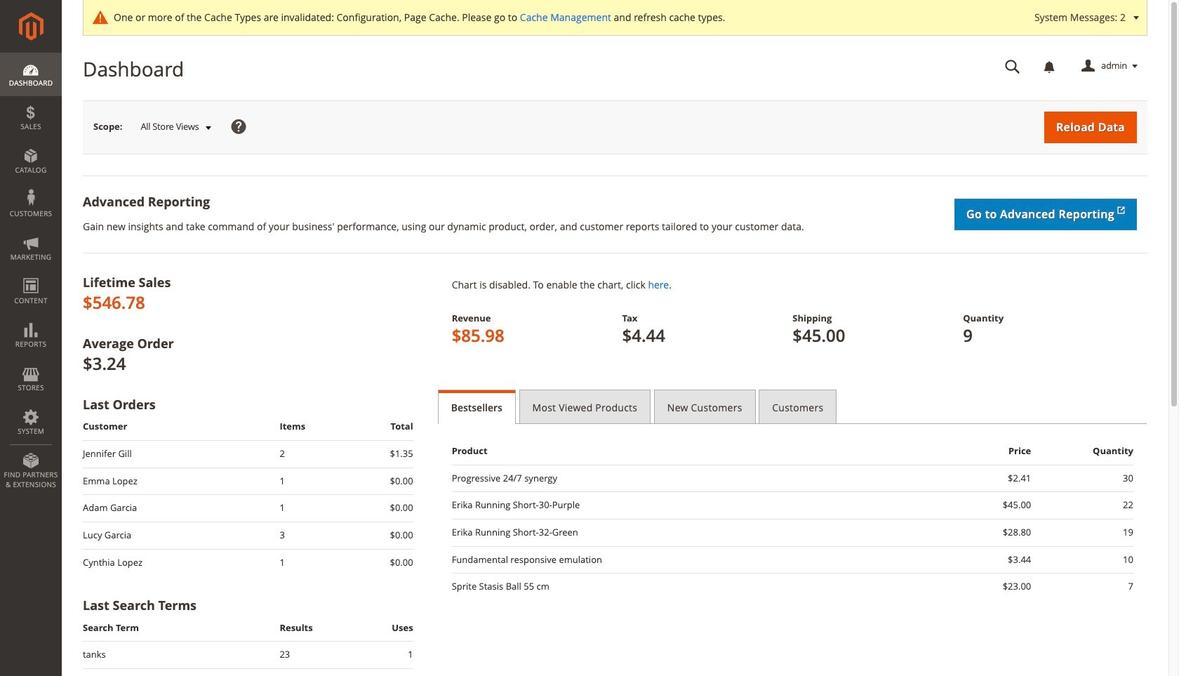 Task type: locate. For each thing, give the bounding box(es) containing it.
None text field
[[996, 54, 1031, 79]]

menu bar
[[0, 53, 62, 497]]

tab list
[[438, 390, 1148, 424]]



Task type: describe. For each thing, give the bounding box(es) containing it.
magento admin panel image
[[19, 12, 43, 41]]



